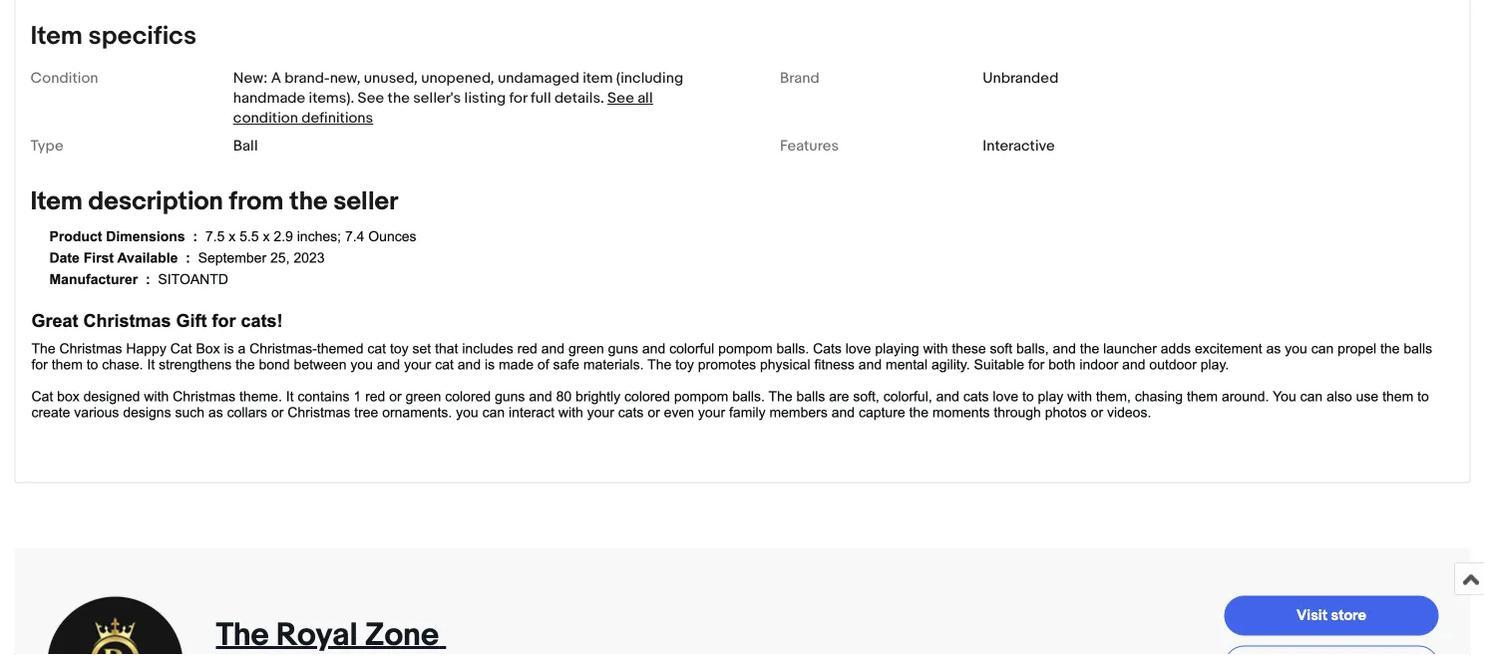 Task type: locate. For each thing, give the bounding box(es) containing it.
seller's
[[413, 89, 461, 107]]

item up condition
[[30, 21, 83, 52]]

2 see from the left
[[608, 89, 634, 107]]

0 vertical spatial the
[[388, 89, 410, 107]]

visit store link
[[1225, 596, 1439, 636]]

brand-
[[285, 69, 330, 87]]

see down unused,
[[358, 89, 384, 107]]

see
[[358, 89, 384, 107], [608, 89, 634, 107]]

the
[[388, 89, 410, 107], [289, 186, 328, 217]]

see all condition definitions
[[233, 89, 653, 127]]

zone
[[365, 616, 439, 655]]

for
[[509, 89, 527, 107]]

1 see from the left
[[358, 89, 384, 107]]

see all condition definitions link
[[233, 89, 653, 127]]

1 item from the top
[[30, 21, 83, 52]]

undamaged
[[498, 69, 580, 87]]

1 horizontal spatial the
[[388, 89, 410, 107]]

item for item description from the seller
[[30, 186, 83, 217]]

0 horizontal spatial the
[[289, 186, 328, 217]]

unbranded
[[983, 69, 1059, 87]]

0 horizontal spatial see
[[358, 89, 384, 107]]

a
[[271, 69, 281, 87]]

the down unused,
[[388, 89, 410, 107]]

see inside new: a brand-new, unused, unopened, undamaged item (including handmade items). see the seller's listing for full details.
[[358, 89, 384, 107]]

royal
[[276, 616, 358, 655]]

2 item from the top
[[30, 186, 83, 217]]

store
[[1331, 607, 1367, 625]]

1 horizontal spatial see
[[608, 89, 634, 107]]

0 vertical spatial item
[[30, 21, 83, 52]]

see left the all
[[608, 89, 634, 107]]

condition
[[233, 109, 298, 127]]

from
[[229, 186, 284, 217]]

visit store
[[1297, 607, 1367, 625]]

item
[[30, 21, 83, 52], [30, 186, 83, 217]]

description
[[88, 186, 223, 217]]

1 vertical spatial the
[[289, 186, 328, 217]]

full
[[531, 89, 551, 107]]

new,
[[330, 69, 361, 87]]

brand
[[780, 69, 820, 87]]

the royal zone link
[[216, 616, 446, 655]]

the right from
[[289, 186, 328, 217]]

new:
[[233, 69, 268, 87]]

1 vertical spatial item
[[30, 186, 83, 217]]

visit
[[1297, 607, 1328, 625]]

see inside see all condition definitions
[[608, 89, 634, 107]]

item down type
[[30, 186, 83, 217]]

definitions
[[302, 109, 373, 127]]



Task type: vqa. For each thing, say whether or not it's contained in the screenshot.
see to the left
yes



Task type: describe. For each thing, give the bounding box(es) containing it.
details.
[[555, 89, 604, 107]]

unused,
[[364, 69, 418, 87]]

seller
[[333, 186, 399, 217]]

the
[[216, 616, 269, 655]]

items).
[[309, 89, 354, 107]]

ball
[[233, 137, 258, 155]]

handmade
[[233, 89, 306, 107]]

the royal zone
[[216, 616, 439, 655]]

listing
[[464, 89, 506, 107]]

item specifics
[[30, 21, 197, 52]]

item
[[583, 69, 613, 87]]

condition
[[30, 69, 98, 87]]

the inside new: a brand-new, unused, unopened, undamaged item (including handmade items). see the seller's listing for full details.
[[388, 89, 410, 107]]

type
[[30, 137, 63, 155]]

item for item specifics
[[30, 21, 83, 52]]

unopened,
[[421, 69, 494, 87]]

all
[[638, 89, 653, 107]]

features
[[780, 137, 839, 155]]

new: a brand-new, unused, unopened, undamaged item (including handmade items). see the seller's listing for full details.
[[233, 69, 684, 107]]

item description from the seller
[[30, 186, 399, 217]]

interactive
[[983, 137, 1055, 155]]

specifics
[[88, 21, 197, 52]]

(including
[[616, 69, 684, 87]]



